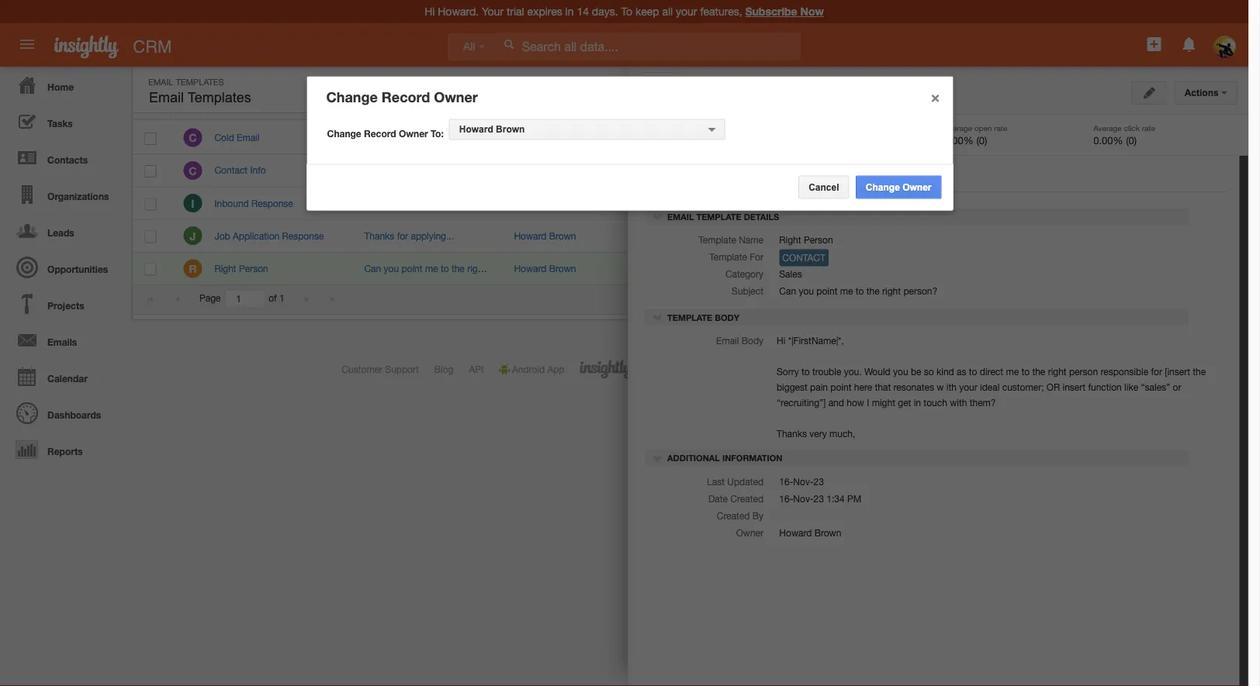 Task type: vqa. For each thing, say whether or not it's contained in the screenshot.
cog Icon
no



Task type: describe. For each thing, give the bounding box(es) containing it.
template body
[[665, 313, 740, 323]]

api
[[469, 364, 484, 375]]

0% cell for i
[[918, 187, 1034, 220]]

api link
[[469, 364, 484, 375]]

or
[[1047, 382, 1060, 393]]

1 vertical spatial templates
[[188, 90, 251, 106]]

1 c row from the top
[[133, 122, 1209, 155]]

direct
[[980, 367, 1004, 377]]

info
[[250, 165, 266, 176]]

change owner button
[[856, 176, 942, 199]]

brown for thanks for applying...
[[549, 231, 576, 241]]

[insert
[[1165, 367, 1190, 377]]

subject inside row
[[364, 100, 398, 111]]

emails for emails sent 0
[[645, 123, 668, 132]]

blog
[[434, 364, 454, 375]]

opportunities link
[[4, 249, 124, 286]]

i inside sorry to trouble you. would you be so kind as to direct me to the right person responsible for [insert the biggest pain point here that resonates w ith your ideal customer; or insert function like "sales" or "recruiting"]  and how i might get in touch with them?
[[867, 398, 869, 408]]

projects
[[47, 300, 84, 311]]

emails sent 0
[[645, 123, 686, 146]]

can inside r row
[[364, 263, 381, 274]]

thanks for c
[[364, 165, 395, 176]]

howard brown button
[[449, 119, 725, 140]]

kind
[[937, 367, 954, 377]]

howard brown for can you point me to the right person?
[[514, 263, 576, 274]]

category
[[726, 269, 764, 280]]

contacts
[[47, 154, 88, 165]]

howard brown inside howard brown "button"
[[459, 124, 525, 135]]

contact cell for i
[[768, 187, 918, 220]]

1 vertical spatial of
[[752, 364, 760, 375]]

×
[[931, 87, 940, 106]]

howard for thanks for connecting
[[514, 165, 547, 176]]

body for template body
[[715, 313, 740, 323]]

details
[[744, 212, 779, 222]]

tasks link
[[4, 103, 124, 140]]

howard brown for thanks for applying...
[[514, 231, 576, 241]]

r row
[[133, 253, 1209, 286]]

leads
[[47, 227, 74, 238]]

right person link
[[215, 263, 276, 274]]

contact cell for c
[[768, 155, 918, 187]]

j
[[190, 230, 196, 243]]

"sales"
[[1141, 382, 1170, 393]]

new email template link
[[1084, 78, 1194, 101]]

you inside sorry to trouble you. would you be so kind as to direct me to the right person responsible for [insert the biggest pain point here that resonates w ith your ideal customer; or insert function like "sales" or "recruiting"]  and how i might get in touch with them?
[[893, 367, 908, 377]]

open rate
[[929, 100, 976, 111]]

person inside r row
[[239, 263, 268, 274]]

now
[[801, 5, 824, 18]]

to:
[[431, 128, 444, 139]]

ideal
[[980, 382, 1000, 393]]

16-nov-23 1:34 pm cell for c
[[1034, 122, 1170, 155]]

home link
[[4, 67, 124, 103]]

0.00% for average open rate 0.00% (0)
[[944, 134, 974, 146]]

policy
[[843, 364, 868, 375]]

pm for c
[[1114, 132, 1129, 143]]

howard brown for thanks for connecting
[[514, 165, 576, 176]]

function
[[1088, 382, 1122, 393]]

1 vertical spatial point
[[817, 286, 838, 297]]

brown for thanks for connecting
[[549, 165, 576, 176]]

contact left info
[[215, 165, 248, 176]]

1:34 for c
[[1094, 132, 1112, 143]]

response inside j row
[[282, 231, 324, 241]]

and
[[829, 398, 844, 408]]

(0) for average click rate 0.00% (0)
[[1126, 134, 1137, 146]]

record for change record owner
[[382, 89, 430, 105]]

email templates button
[[145, 86, 255, 109]]

notifications image
[[1180, 35, 1199, 54]]

pm for i
[[1114, 198, 1129, 209]]

× button
[[923, 81, 948, 112]]

customer support link
[[342, 364, 419, 375]]

emails for emails
[[47, 337, 77, 348]]

nov- inside c row
[[1060, 132, 1081, 143]]

insert
[[1063, 382, 1086, 393]]

r link
[[183, 259, 202, 278]]

howard for do you have time to connect?
[[514, 132, 547, 143]]

rate for average click rate 0.00% (0)
[[1142, 123, 1155, 132]]

support
[[385, 364, 419, 375]]

data processing addendum
[[883, 364, 1000, 375]]

date
[[708, 494, 728, 504]]

contact for i
[[780, 198, 813, 209]]

processing
[[905, 364, 952, 375]]

terms of service
[[725, 364, 794, 375]]

addendum
[[954, 364, 1000, 375]]

average for average click rate 0.00% (0)
[[1094, 123, 1122, 132]]

right inside r row
[[467, 263, 486, 274]]

contact for j
[[780, 231, 813, 241]]

1 vertical spatial created
[[717, 511, 750, 521]]

nov- inside i row
[[1060, 198, 1081, 209]]

c for cold email
[[189, 132, 197, 144]]

2 vertical spatial pm
[[847, 494, 862, 504]]

1
[[279, 293, 285, 304]]

by
[[753, 511, 764, 521]]

change for change record owner
[[326, 89, 378, 105]]

16-nov-23 1:34 pm for c
[[1046, 132, 1129, 143]]

subscribe
[[745, 5, 798, 18]]

might
[[872, 398, 896, 408]]

contact cell for r
[[768, 253, 918, 286]]

i row
[[133, 187, 1209, 220]]

information
[[722, 454, 783, 464]]

for inside sorry to trouble you. would you be so kind as to direct me to the right person responsible for [insert the biggest pain point here that resonates w ith your ideal customer; or insert function like "sales" or "recruiting"]  and how i might get in touch with them?
[[1151, 367, 1163, 377]]

response inside i row
[[251, 198, 293, 209]]

Search this list... text field
[[652, 78, 827, 101]]

change record owner to:
[[327, 128, 444, 139]]

template for
[[709, 252, 764, 263]]

inbound response link
[[215, 198, 301, 209]]

reports
[[47, 446, 83, 457]]

connect?
[[450, 132, 489, 143]]

can you point me to the right person? link
[[364, 263, 523, 274]]

service
[[763, 364, 794, 375]]

you down contact
[[799, 286, 814, 297]]

them?
[[970, 398, 996, 408]]

privacy policy
[[809, 364, 868, 375]]

sorry
[[777, 367, 799, 377]]

2 column header from the left
[[651, 91, 768, 120]]

brown for can you point me to the right person?
[[549, 263, 576, 274]]

dashboards link
[[4, 395, 124, 431]]

contact for c
[[780, 165, 813, 176]]

for for c
[[397, 165, 408, 176]]

email inside c row
[[237, 132, 260, 143]]

howard for can you point me to the right person?
[[514, 263, 547, 274]]

average for average open rate 0.00% (0)
[[944, 123, 972, 132]]

brown inside "button"
[[496, 124, 525, 135]]

sales inside 'cell'
[[667, 133, 689, 143]]

c link for cold email
[[183, 129, 202, 147]]

0 vertical spatial right
[[779, 235, 801, 246]]

email inside new email template link
[[1116, 84, 1141, 94]]

general cell
[[652, 155, 768, 187]]

actions
[[1185, 88, 1222, 98]]

your
[[959, 382, 978, 393]]

navigation containing home
[[0, 67, 124, 468]]

ith
[[947, 382, 957, 393]]

sales cell
[[652, 122, 768, 155]]

biggest
[[777, 382, 808, 393]]

for
[[750, 252, 764, 263]]

updated
[[727, 476, 764, 487]]

0% cell for c
[[918, 155, 1034, 187]]

email body
[[716, 335, 764, 346]]

0.00% for average click rate 0.00% (0)
[[1094, 134, 1123, 146]]

template for template for
[[709, 252, 747, 263]]

point inside r row
[[402, 263, 423, 274]]

1 horizontal spatial can
[[779, 286, 796, 297]]

android app link
[[499, 364, 565, 375]]

1 vertical spatial subject
[[732, 286, 764, 297]]

calendar
[[47, 373, 88, 384]]

as
[[957, 367, 967, 377]]

right inside sorry to trouble you. would you be so kind as to direct me to the right person responsible for [insert the biggest pain point here that resonates w ith your ideal customer; or insert function like "sales" or "recruiting"]  and how i might get in touch with them?
[[1048, 367, 1067, 377]]

brown for do you have time to connect?
[[549, 132, 576, 143]]

2 vertical spatial 1:34
[[827, 494, 845, 504]]

template for template body
[[667, 313, 713, 323]]

cold
[[215, 132, 234, 143]]

all
[[463, 41, 475, 53]]

i link
[[183, 194, 202, 213]]

subscribe now
[[745, 5, 824, 18]]

"recruiting"]
[[777, 398, 826, 408]]

3 column header from the left
[[768, 91, 917, 120]]

for for j
[[397, 231, 408, 241]]

contact for r
[[780, 263, 813, 274]]

email template image
[[643, 75, 674, 106]]

16- inside i row
[[1046, 198, 1060, 209]]

0% for c
[[933, 166, 946, 176]]

rate for average open rate 0.00% (0)
[[994, 123, 1008, 132]]

data
[[883, 364, 903, 375]]

23 inside i row
[[1081, 198, 1091, 209]]

organizations
[[47, 191, 109, 202]]

howard brown link for thanks for applying...
[[514, 231, 576, 241]]

i inside "link"
[[191, 197, 194, 210]]

contacts link
[[4, 140, 124, 176]]



Task type: locate. For each thing, give the bounding box(es) containing it.
emails inside emails sent 0
[[645, 123, 668, 132]]

howard inside r row
[[514, 263, 547, 274]]

0.00% inside average open rate 0.00% (0)
[[944, 134, 974, 146]]

2 c from the top
[[189, 164, 197, 177]]

2 0% from the top
[[933, 199, 946, 209]]

4 contact cell from the top
[[768, 253, 918, 286]]

you right "do"
[[379, 132, 394, 143]]

all link
[[448, 33, 495, 61]]

1 horizontal spatial name
[[739, 235, 764, 246]]

home
[[47, 81, 74, 92]]

2 vertical spatial for
[[1151, 367, 1163, 377]]

0 vertical spatial 16-nov-23 1:34 pm
[[1046, 132, 1129, 143]]

1 vertical spatial for
[[397, 231, 408, 241]]

created by
[[717, 511, 764, 521]]

1 horizontal spatial can you point me to the right person?
[[779, 286, 938, 297]]

1 vertical spatial 16-nov-23 1:34 pm cell
[[1034, 187, 1170, 220]]

i right how
[[867, 398, 869, 408]]

name up for
[[739, 235, 764, 246]]

thanks inside j row
[[364, 231, 395, 241]]

1 horizontal spatial rate
[[1142, 123, 1155, 132]]

owner
[[434, 89, 478, 105], [399, 128, 428, 139], [903, 182, 932, 192], [736, 528, 764, 539]]

contact inside r row
[[780, 263, 813, 274]]

1 vertical spatial emails
[[47, 337, 77, 348]]

0 horizontal spatial sales
[[667, 133, 689, 143]]

change
[[326, 89, 378, 105], [327, 128, 361, 139], [866, 182, 900, 192]]

me inside sorry to trouble you. would you be so kind as to direct me to the right person responsible for [insert the biggest pain point here that resonates w ith your ideal customer; or insert function like "sales" or "recruiting"]  and how i might get in touch with them?
[[1006, 367, 1019, 377]]

1 vertical spatial response
[[282, 231, 324, 241]]

cold email link
[[215, 132, 267, 143]]

of right terms
[[752, 364, 760, 375]]

0 vertical spatial 1:34
[[1094, 132, 1112, 143]]

contact inside j row
[[780, 231, 813, 241]]

opportunities
[[47, 264, 108, 275]]

0 vertical spatial 16-nov-23 1:34 pm cell
[[1034, 122, 1170, 155]]

1 horizontal spatial sales
[[779, 269, 802, 280]]

change for change owner
[[866, 182, 900, 192]]

w
[[937, 382, 944, 393]]

0 vertical spatial emails
[[645, 123, 668, 132]]

change record owner
[[326, 89, 478, 105]]

1 vertical spatial body
[[742, 335, 764, 346]]

template name
[[699, 235, 764, 246]]

templates
[[176, 77, 224, 87], [188, 90, 251, 106]]

c for contact info
[[189, 164, 197, 177]]

0 vertical spatial person
[[804, 235, 833, 246]]

calendar link
[[4, 359, 124, 395]]

16-nov-23 1:34 pm for i
[[1046, 198, 1129, 209]]

0 vertical spatial me
[[425, 263, 438, 274]]

person
[[804, 235, 833, 246], [239, 263, 268, 274]]

row group
[[133, 122, 1209, 286]]

average left click
[[1094, 123, 1122, 132]]

job application response
[[215, 231, 324, 241]]

1 horizontal spatial me
[[840, 286, 853, 297]]

0 vertical spatial can
[[364, 263, 381, 274]]

me inside r row
[[425, 263, 438, 274]]

thanks left "very"
[[777, 429, 807, 439]]

1:34 inside c row
[[1094, 132, 1112, 143]]

2 0% cell from the top
[[918, 187, 1034, 220]]

name inside row
[[214, 100, 240, 111]]

1 vertical spatial can
[[779, 286, 796, 297]]

0 vertical spatial pm
[[1114, 132, 1129, 143]]

23 inside c row
[[1081, 132, 1091, 143]]

c link up i "link"
[[183, 161, 202, 180]]

thanks inside c row
[[364, 165, 395, 176]]

c left cold
[[189, 132, 197, 144]]

1 horizontal spatial of
[[752, 364, 760, 375]]

column header
[[502, 91, 651, 120], [651, 91, 768, 120], [768, 91, 917, 120]]

template
[[1143, 84, 1184, 94], [697, 212, 742, 222], [699, 235, 736, 246], [709, 252, 747, 263], [667, 313, 713, 323]]

cell
[[768, 122, 918, 155], [918, 122, 1034, 155], [1170, 122, 1209, 155], [1034, 155, 1170, 187], [1170, 155, 1209, 187], [352, 187, 502, 220], [502, 187, 652, 220], [652, 187, 768, 220], [652, 220, 768, 253], [918, 220, 1034, 253], [1034, 220, 1170, 253], [133, 253, 172, 286], [652, 253, 768, 286], [918, 253, 1034, 286], [1034, 253, 1170, 286], [1170, 253, 1209, 286]]

0 horizontal spatial subject
[[364, 100, 398, 111]]

row
[[133, 91, 1208, 120]]

change left "do"
[[327, 128, 361, 139]]

1 c from the top
[[189, 132, 197, 144]]

0 horizontal spatial body
[[715, 313, 740, 323]]

2 vertical spatial point
[[831, 382, 852, 393]]

(0) for average open rate 0.00% (0)
[[977, 134, 987, 146]]

emails link
[[4, 322, 124, 359]]

emails up 0
[[645, 123, 668, 132]]

1 horizontal spatial emails
[[645, 123, 668, 132]]

additional
[[667, 454, 720, 464]]

1 vertical spatial i
[[867, 398, 869, 408]]

application
[[233, 231, 280, 241]]

navigation
[[0, 67, 124, 468]]

can
[[364, 263, 381, 274], [779, 286, 796, 297]]

contact cell for j
[[768, 220, 918, 253]]

0 vertical spatial sales
[[667, 133, 689, 143]]

c up i "link"
[[189, 164, 197, 177]]

average
[[944, 123, 972, 132], [1094, 123, 1122, 132]]

1 horizontal spatial right
[[882, 286, 901, 297]]

template down r row
[[667, 313, 713, 323]]

contact info
[[215, 165, 266, 176]]

person? inside r row
[[489, 263, 523, 274]]

responsible
[[1101, 367, 1149, 377]]

very
[[810, 429, 827, 439]]

page
[[199, 293, 221, 304]]

contact
[[783, 253, 826, 264]]

0.00% down the open rate
[[944, 134, 974, 146]]

j row
[[133, 220, 1209, 253]]

1 vertical spatial record
[[364, 128, 396, 139]]

3 howard brown link from the top
[[514, 231, 576, 241]]

you
[[379, 132, 394, 143], [384, 263, 399, 274], [799, 286, 814, 297], [893, 367, 908, 377]]

1 horizontal spatial right
[[779, 235, 801, 246]]

1 column header from the left
[[502, 91, 651, 120]]

much,
[[830, 429, 856, 439]]

howard brown inside j row
[[514, 231, 576, 241]]

1 horizontal spatial right person
[[779, 235, 833, 246]]

hi *|firstname|*,
[[777, 335, 844, 346]]

0 vertical spatial c link
[[183, 129, 202, 147]]

point inside sorry to trouble you. would you be so kind as to direct me to the right person responsible for [insert the biggest pain point here that resonates w ith your ideal customer; or insert function like "sales" or "recruiting"]  and how i might get in touch with them?
[[831, 382, 852, 393]]

howard brown link
[[514, 132, 576, 143], [514, 165, 576, 176], [514, 231, 576, 241], [514, 263, 576, 274]]

0 vertical spatial can you point me to the right person?
[[364, 263, 523, 274]]

howard brown link for thanks for connecting
[[514, 165, 576, 176]]

subject down category
[[732, 286, 764, 297]]

0 vertical spatial 0%
[[933, 166, 946, 176]]

for left applying...
[[397, 231, 408, 241]]

sorry to trouble you. would you be so kind as to direct me to the right person responsible for [insert the biggest pain point here that resonates w ith your ideal customer; or insert function like "sales" or "recruiting"]  and how i might get in touch with them?
[[777, 367, 1206, 408]]

template down email template details
[[699, 235, 736, 246]]

howard brown inside r row
[[514, 263, 576, 274]]

for inside j row
[[397, 231, 408, 241]]

1 horizontal spatial 0.00%
[[1094, 134, 1123, 146]]

can down contact
[[779, 286, 796, 297]]

contact up contact
[[780, 231, 813, 241]]

0 horizontal spatial average
[[944, 123, 972, 132]]

2 vertical spatial change
[[866, 182, 900, 192]]

0% for i
[[933, 199, 946, 209]]

1 0% cell from the top
[[918, 155, 1034, 187]]

None checkbox
[[145, 133, 156, 145], [145, 165, 156, 178], [145, 198, 156, 211], [145, 133, 156, 145], [145, 165, 156, 178], [145, 198, 156, 211]]

how
[[847, 398, 864, 408]]

with
[[950, 398, 967, 408]]

inbound response
[[215, 198, 293, 209]]

emails up calendar link
[[47, 337, 77, 348]]

change for change record owner to:
[[327, 128, 361, 139]]

1 average from the left
[[944, 123, 972, 132]]

(0) down open
[[977, 134, 987, 146]]

right person inside r row
[[215, 263, 268, 274]]

me down applying...
[[425, 263, 438, 274]]

0 horizontal spatial person?
[[489, 263, 523, 274]]

created down "updated" in the bottom of the page
[[731, 494, 764, 504]]

2 vertical spatial thanks
[[777, 429, 807, 439]]

1 vertical spatial right
[[215, 263, 236, 274]]

contact up cancel
[[780, 165, 813, 176]]

cold email
[[215, 132, 260, 143]]

rate inside average open rate 0.00% (0)
[[994, 123, 1008, 132]]

1:34 for i
[[1094, 198, 1112, 209]]

2 horizontal spatial me
[[1006, 367, 1019, 377]]

1 vertical spatial 16-nov-23 1:34 pm
[[1046, 198, 1129, 209]]

0 vertical spatial person?
[[489, 263, 523, 274]]

resonates
[[894, 382, 934, 393]]

would
[[864, 367, 891, 377]]

job
[[215, 231, 230, 241]]

1:34 down average click rate 0.00% (0)
[[1094, 198, 1112, 209]]

to inside c row
[[440, 132, 448, 143]]

rate right open
[[994, 123, 1008, 132]]

howard inside j row
[[514, 231, 547, 241]]

emails
[[645, 123, 668, 132], [47, 337, 77, 348]]

person
[[1069, 367, 1098, 377]]

1 c link from the top
[[183, 129, 202, 147]]

c row down emails sent 0
[[133, 155, 1209, 187]]

applying...
[[411, 231, 454, 241]]

contact inside i row
[[780, 198, 813, 209]]

16-nov-23 1:34 pm cell
[[1034, 122, 1170, 155], [1034, 187, 1170, 220]]

2 howard brown link from the top
[[514, 165, 576, 176]]

1 horizontal spatial (0)
[[1126, 134, 1137, 146]]

1 horizontal spatial i
[[867, 398, 869, 408]]

email templates email templates
[[148, 77, 251, 106]]

email
[[148, 77, 173, 87], [1116, 84, 1141, 94], [149, 90, 184, 106], [237, 132, 260, 143], [667, 212, 694, 222], [716, 335, 739, 346]]

c row up general
[[133, 122, 1209, 155]]

brown inside j row
[[549, 231, 576, 241]]

0 horizontal spatial me
[[425, 263, 438, 274]]

rate
[[955, 100, 976, 111]]

1:34 left click
[[1094, 132, 1112, 143]]

r
[[189, 263, 197, 275]]

0 vertical spatial created
[[731, 494, 764, 504]]

2 vertical spatial 16-nov-23 1:34 pm
[[779, 494, 862, 504]]

0 horizontal spatial (0)
[[977, 134, 987, 146]]

0 vertical spatial change
[[326, 89, 378, 105]]

0% cell
[[918, 155, 1034, 187], [918, 187, 1034, 220]]

point down "thanks for applying..." link
[[402, 263, 423, 274]]

dashboards
[[47, 410, 101, 421]]

0 vertical spatial for
[[397, 165, 408, 176]]

blog link
[[434, 364, 454, 375]]

pm down new email template link
[[1114, 132, 1129, 143]]

1 vertical spatial c
[[189, 164, 197, 177]]

brown inside r row
[[549, 263, 576, 274]]

body left hi
[[742, 335, 764, 346]]

can down "thanks for applying..." on the top of the page
[[364, 263, 381, 274]]

response right application
[[282, 231, 324, 241]]

2 horizontal spatial right
[[1048, 367, 1067, 377]]

0 horizontal spatial can
[[364, 263, 381, 274]]

0.00% inside average click rate 0.00% (0)
[[1094, 134, 1123, 146]]

pm
[[1114, 132, 1129, 143], [1114, 198, 1129, 209], [847, 494, 862, 504]]

1:34 down much,
[[827, 494, 845, 504]]

average inside average click rate 0.00% (0)
[[1094, 123, 1122, 132]]

0 horizontal spatial right person
[[215, 263, 268, 274]]

(0) inside average open rate 0.00% (0)
[[977, 134, 987, 146]]

rate right click
[[1142, 123, 1155, 132]]

response up job application response link
[[251, 198, 293, 209]]

2 vertical spatial me
[[1006, 367, 1019, 377]]

for inside c row
[[397, 165, 408, 176]]

(0) down click
[[1126, 134, 1137, 146]]

1 horizontal spatial person
[[804, 235, 833, 246]]

0 horizontal spatial i
[[191, 197, 194, 210]]

contact down cancel
[[780, 198, 813, 209]]

0% inside i row
[[933, 199, 946, 209]]

inbound
[[215, 198, 249, 209]]

right person down application
[[215, 263, 268, 274]]

me up *|firstname|*, at the right of page
[[840, 286, 853, 297]]

j link
[[183, 227, 202, 245]]

of left the 1
[[269, 293, 277, 304]]

record for change record owner to:
[[364, 128, 396, 139]]

open
[[929, 100, 953, 111]]

created down date created
[[717, 511, 750, 521]]

point up and
[[831, 382, 852, 393]]

brown
[[496, 124, 525, 135], [549, 132, 576, 143], [549, 165, 576, 176], [549, 231, 576, 241], [549, 263, 576, 274], [815, 528, 842, 539]]

for left "connecting"
[[397, 165, 408, 176]]

2 vertical spatial right
[[1048, 367, 1067, 377]]

leads link
[[4, 213, 124, 249]]

right person up contact
[[779, 235, 833, 246]]

1 howard brown link from the top
[[514, 132, 576, 143]]

touch
[[924, 398, 947, 408]]

row group containing c
[[133, 122, 1209, 286]]

pm inside i row
[[1114, 198, 1129, 209]]

person up contact
[[804, 235, 833, 246]]

howard inside "button"
[[459, 124, 493, 135]]

16-nov-23 1:34 pm cell down average click rate 0.00% (0)
[[1034, 187, 1170, 220]]

c row
[[133, 122, 1209, 155], [133, 155, 1209, 187]]

0 vertical spatial thanks
[[364, 165, 395, 176]]

1 vertical spatial pm
[[1114, 198, 1129, 209]]

record up have
[[382, 89, 430, 105]]

me up customer;
[[1006, 367, 1019, 377]]

row containing name
[[133, 91, 1208, 120]]

16-nov-23
[[779, 476, 824, 487]]

1 16-nov-23 1:34 pm cell from the top
[[1034, 122, 1170, 155]]

template left actions
[[1143, 84, 1184, 94]]

1 vertical spatial thanks
[[364, 231, 395, 241]]

0 vertical spatial templates
[[176, 77, 224, 87]]

2 c row from the top
[[133, 155, 1209, 187]]

1 vertical spatial right person
[[215, 263, 268, 274]]

1 vertical spatial person
[[239, 263, 268, 274]]

data processing addendum link
[[883, 364, 1000, 375]]

1 vertical spatial sales
[[779, 269, 802, 280]]

1 vertical spatial person?
[[904, 286, 938, 297]]

pm down average click rate 0.00% (0)
[[1114, 198, 1129, 209]]

2 average from the left
[[1094, 123, 1122, 132]]

average down the open rate
[[944, 123, 972, 132]]

created
[[731, 494, 764, 504], [717, 511, 750, 521]]

person down application
[[239, 263, 268, 274]]

1 vertical spatial change
[[327, 128, 361, 139]]

0 horizontal spatial 0.00%
[[944, 134, 974, 146]]

terms
[[725, 364, 750, 375]]

c link for contact info
[[183, 161, 202, 180]]

change right cancel
[[866, 182, 900, 192]]

i up j link
[[191, 197, 194, 210]]

0 vertical spatial name
[[214, 100, 240, 111]]

howard brown link for do you have time to connect?
[[514, 132, 576, 143]]

do
[[364, 132, 376, 143]]

0 vertical spatial response
[[251, 198, 293, 209]]

customer
[[342, 364, 383, 375]]

1 0.00% from the left
[[944, 134, 974, 146]]

2 (0) from the left
[[1126, 134, 1137, 146]]

(0) inside average click rate 0.00% (0)
[[1126, 134, 1137, 146]]

Search all data.... text field
[[495, 33, 801, 60]]

average inside average open rate 0.00% (0)
[[944, 123, 972, 132]]

1 vertical spatial 0%
[[933, 199, 946, 209]]

2 rate from the left
[[1142, 123, 1155, 132]]

of
[[269, 293, 277, 304], [752, 364, 760, 375]]

template down template name
[[709, 252, 747, 263]]

right up contact
[[779, 235, 801, 246]]

0 horizontal spatial name
[[214, 100, 240, 111]]

0 horizontal spatial can you point me to the right person?
[[364, 263, 523, 274]]

i
[[191, 197, 194, 210], [867, 398, 869, 408]]

right
[[779, 235, 801, 246], [215, 263, 236, 274]]

have
[[397, 132, 416, 143]]

body for email body
[[742, 335, 764, 346]]

1 vertical spatial right
[[882, 286, 901, 297]]

0 horizontal spatial right
[[467, 263, 486, 274]]

you inside r row
[[384, 263, 399, 274]]

contact cell
[[768, 155, 918, 187], [768, 187, 918, 220], [768, 220, 918, 253], [768, 253, 918, 286]]

body up email body on the right
[[715, 313, 740, 323]]

sent
[[670, 123, 686, 132]]

template up template name
[[697, 212, 742, 222]]

0 vertical spatial record
[[382, 89, 430, 105]]

name up cold
[[214, 100, 240, 111]]

1 vertical spatial 1:34
[[1094, 198, 1112, 209]]

16- inside c row
[[1046, 132, 1060, 143]]

you down "thanks for applying..." on the top of the page
[[384, 263, 399, 274]]

be
[[911, 367, 922, 377]]

0 horizontal spatial emails
[[47, 337, 77, 348]]

3 contact cell from the top
[[768, 220, 918, 253]]

16-nov-23 1:34 pm cell for i
[[1034, 187, 1170, 220]]

2 c link from the top
[[183, 161, 202, 180]]

the inside r row
[[452, 263, 465, 274]]

0 horizontal spatial of
[[269, 293, 277, 304]]

rate inside average click rate 0.00% (0)
[[1142, 123, 1155, 132]]

owner inside button
[[903, 182, 932, 192]]

0 horizontal spatial rate
[[994, 123, 1008, 132]]

subject
[[364, 100, 398, 111], [732, 286, 764, 297]]

sales down sent
[[667, 133, 689, 143]]

thanks for applying...
[[364, 231, 454, 241]]

0 vertical spatial right person
[[779, 235, 833, 246]]

can you point me to the right person? down applying...
[[364, 263, 523, 274]]

1 rate from the left
[[994, 123, 1008, 132]]

change inside button
[[866, 182, 900, 192]]

pm down much,
[[847, 494, 862, 504]]

point down contact
[[817, 286, 838, 297]]

sales down contact
[[779, 269, 802, 280]]

last
[[707, 476, 725, 487]]

1 contact cell from the top
[[768, 155, 918, 187]]

android app
[[512, 364, 565, 375]]

None checkbox
[[144, 99, 156, 111], [145, 231, 156, 243], [145, 264, 156, 276], [144, 99, 156, 111], [145, 231, 156, 243], [145, 264, 156, 276]]

thanks down "do"
[[364, 165, 395, 176]]

0 vertical spatial body
[[715, 313, 740, 323]]

contact right category
[[780, 263, 813, 274]]

change up "do"
[[326, 89, 378, 105]]

thanks left applying...
[[364, 231, 395, 241]]

16-nov-23 1:34 pm cell down new
[[1034, 122, 1170, 155]]

new
[[1094, 84, 1113, 94]]

1 (0) from the left
[[977, 134, 987, 146]]

0 vertical spatial c
[[189, 132, 197, 144]]

thanks for j
[[364, 231, 395, 241]]

template for template name
[[699, 235, 736, 246]]

click
[[1124, 123, 1140, 132]]

1 horizontal spatial average
[[1094, 123, 1122, 132]]

you left be
[[893, 367, 908, 377]]

howard brown link for can you point me to the right person?
[[514, 263, 576, 274]]

c link
[[183, 129, 202, 147], [183, 161, 202, 180]]

right right r link
[[215, 263, 236, 274]]

2 16-nov-23 1:34 pm cell from the top
[[1034, 187, 1170, 220]]

c link left cold
[[183, 129, 202, 147]]

0.00%
[[944, 134, 974, 146], [1094, 134, 1123, 146]]

0 vertical spatial subject
[[364, 100, 398, 111]]

1 vertical spatial can you point me to the right person?
[[779, 286, 938, 297]]

can you point me to the right person? down contact
[[779, 286, 938, 297]]

can you point me to the right person? inside r row
[[364, 263, 523, 274]]

reports link
[[4, 431, 124, 468]]

for up '"sales"'
[[1151, 367, 1163, 377]]

to inside r row
[[441, 263, 449, 274]]

0.00% down new
[[1094, 134, 1123, 146]]

new email template
[[1094, 84, 1184, 94]]

1 vertical spatial c link
[[183, 161, 202, 180]]

1:34 inside i row
[[1094, 198, 1112, 209]]

0 horizontal spatial person
[[239, 263, 268, 274]]

2 contact cell from the top
[[768, 187, 918, 220]]

actions button
[[1175, 81, 1238, 105]]

2 0.00% from the left
[[1094, 134, 1123, 146]]

subject up change record owner to:
[[364, 100, 398, 111]]

1 vertical spatial me
[[840, 286, 853, 297]]

record left have
[[364, 128, 396, 139]]

howard for thanks for applying...
[[514, 231, 547, 241]]

16-nov-23 1:34 pm inside i row
[[1046, 198, 1129, 209]]

0 vertical spatial right
[[467, 263, 486, 274]]

trouble
[[813, 367, 842, 377]]

last updated
[[707, 476, 764, 487]]

cancel
[[809, 182, 839, 192]]

howard brown for do you have time to connect?
[[514, 132, 576, 143]]

4 howard brown link from the top
[[514, 263, 576, 274]]

1 0% from the top
[[933, 166, 946, 176]]

1 horizontal spatial person?
[[904, 286, 938, 297]]

right inside r row
[[215, 263, 236, 274]]

0 vertical spatial of
[[269, 293, 277, 304]]

16-
[[1046, 132, 1060, 143], [1046, 198, 1060, 209], [779, 476, 793, 487], [779, 494, 793, 504]]



